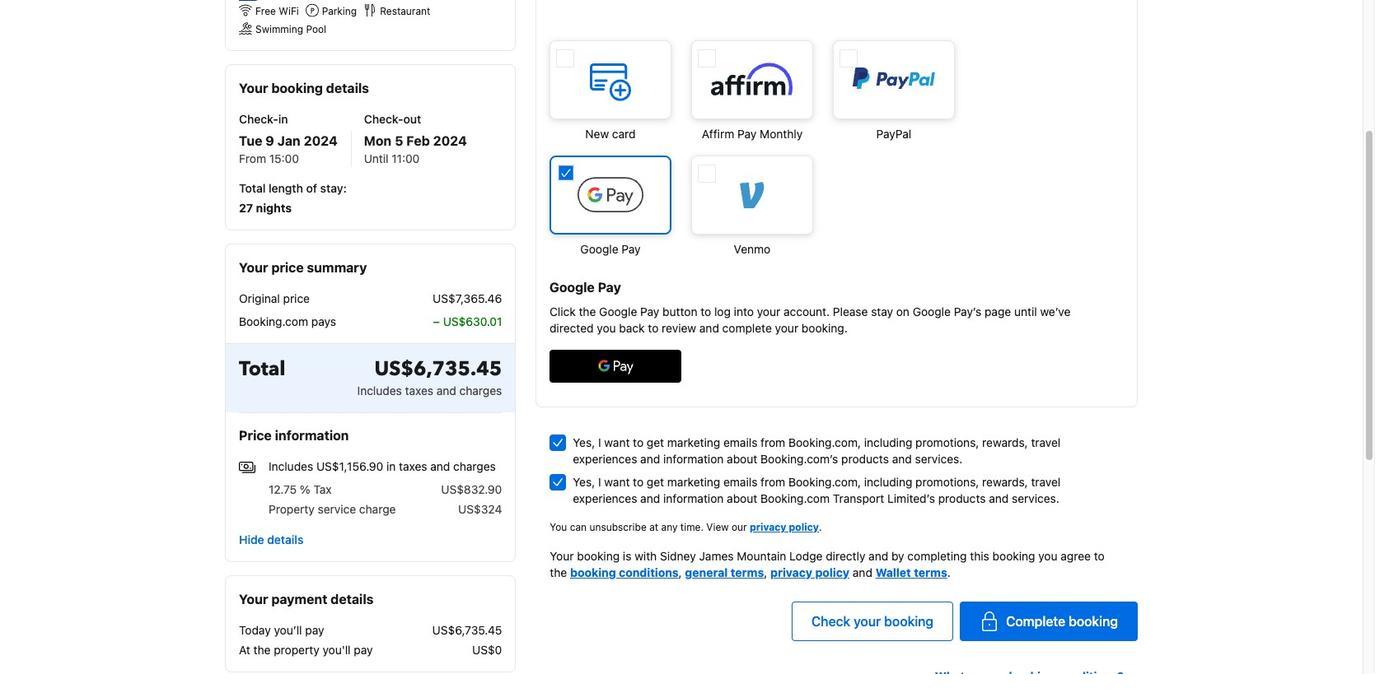 Task type: vqa. For each thing, say whether or not it's contained in the screenshot.
(for 3 nights & all guests)
no



Task type: describe. For each thing, give the bounding box(es) containing it.
swimming
[[255, 23, 303, 35]]

unsubscribe
[[590, 522, 647, 534]]

booking left is
[[577, 550, 620, 564]]

booking.com, for booking.com's
[[789, 436, 861, 450]]

you
[[550, 522, 567, 534]]

to for yes, i want to get marketing emails from booking.com, including promotions, rewards, travel experiences and information about booking.com's products and services.
[[633, 436, 644, 450]]

1 horizontal spatial pay
[[354, 644, 373, 658]]

1 vertical spatial privacy
[[771, 566, 813, 580]]

complete
[[1006, 615, 1066, 630]]

1 terms from the left
[[731, 566, 764, 580]]

to inside your booking is with sidney james mountain lodge directly and by completing this booking you agree to the
[[1094, 550, 1105, 564]]

total for total
[[239, 356, 286, 383]]

your
[[854, 615, 881, 630]]

1 , from the left
[[679, 566, 682, 580]]

this
[[970, 550, 990, 564]]

in inside check-in tue 9 jan 2024 from 15:00
[[278, 112, 288, 126]]

rewards, for services.
[[982, 436, 1028, 450]]

hide details
[[239, 533, 304, 547]]

12.75 % tax
[[269, 483, 332, 497]]

wallet
[[876, 566, 911, 580]]

i for yes, i want to get marketing emails from booking.com, including promotions, rewards, travel experiences and information about booking.com transport limited's products and services.
[[598, 475, 601, 489]]

free
[[255, 5, 276, 17]]

15:00
[[269, 152, 299, 166]]

booking conditions link
[[570, 566, 679, 580]]

complete booking
[[1006, 615, 1118, 630]]

check-out mon 5 feb 2024 until 11:00
[[364, 112, 467, 166]]

agree
[[1061, 550, 1091, 564]]

0 vertical spatial privacy policy link
[[750, 522, 819, 534]]

lodge
[[790, 550, 823, 564]]

us$832.90
[[441, 483, 502, 497]]

booking.com's
[[761, 452, 838, 466]]

your booking is with sidney james mountain lodge directly and by completing this booking you agree to the
[[550, 550, 1105, 580]]

sidney
[[660, 550, 696, 564]]

about for booking.com
[[727, 492, 758, 506]]

products inside yes, i want to get marketing emails from booking.com, including promotions, rewards, travel experiences and information about booking.com's products and services.
[[841, 452, 889, 466]]

general terms link
[[685, 566, 764, 580]]

price for your
[[271, 260, 304, 275]]

our
[[732, 522, 747, 534]]

rewards, for products
[[982, 475, 1028, 489]]

wifi
[[279, 5, 299, 17]]

get for yes, i want to get marketing emails from booking.com, including promotions, rewards, travel experiences and information about booking.com's products and services.
[[647, 436, 664, 450]]

completing
[[908, 550, 967, 564]]

booking.com pays
[[239, 315, 336, 329]]

your payment details
[[239, 593, 374, 608]]

booking.com inside "yes, i want to get marketing emails from booking.com, including promotions, rewards, travel experiences and information about booking.com transport limited's products and services."
[[761, 492, 830, 506]]

time.
[[680, 522, 704, 534]]

check your booking
[[812, 615, 934, 630]]

at
[[239, 644, 250, 658]]

includes taxes and charges
[[357, 384, 502, 398]]

property
[[274, 644, 319, 658]]

your booking details
[[239, 81, 369, 96]]

booking inside complete booking button
[[1069, 615, 1118, 630]]

general
[[685, 566, 728, 580]]

total length of stay: 27 nights
[[239, 181, 347, 215]]

want for yes, i want to get marketing emails from booking.com, including promotions, rewards, travel experiences and information about booking.com transport limited's products and services.
[[604, 475, 630, 489]]

5
[[395, 133, 403, 148]]

directly
[[826, 550, 866, 564]]

from
[[239, 152, 266, 166]]

check- for mon
[[364, 112, 403, 126]]

today you'll pay
[[239, 624, 324, 638]]

you'll
[[323, 644, 351, 658]]

us$1,156.90
[[316, 460, 383, 474]]

your for your booking is with sidney james mountain lodge directly and by completing this booking you agree to the
[[550, 550, 574, 564]]

service
[[318, 503, 356, 517]]

includes for includes taxes and charges
[[357, 384, 402, 398]]

you'll
[[274, 624, 302, 638]]

booking left you
[[993, 550, 1035, 564]]

your for your booking details
[[239, 81, 268, 96]]

us$7,365.46
[[433, 292, 502, 306]]

conditions
[[619, 566, 679, 580]]

nights
[[256, 201, 292, 215]]

2024 for mon 5 feb 2024
[[433, 133, 467, 148]]

price for original
[[283, 292, 310, 306]]

1 vertical spatial the
[[253, 644, 271, 658]]

27
[[239, 201, 253, 215]]

hide details button
[[232, 526, 310, 556]]

wallet terms link
[[876, 566, 947, 580]]

0 vertical spatial taxes
[[405, 384, 433, 398]]

emails for booking.com's
[[724, 436, 758, 450]]

the inside your booking is with sidney james mountain lodge directly and by completing this booking you agree to the
[[550, 566, 567, 580]]

details for payment
[[331, 593, 374, 608]]

price
[[239, 429, 272, 443]]

2 terms from the left
[[914, 566, 947, 580]]

price information
[[239, 429, 349, 443]]

%
[[300, 483, 310, 497]]

summary
[[307, 260, 367, 275]]

includes us$1,156.90 in taxes and charges
[[269, 460, 496, 474]]

promotions, for services.
[[916, 436, 979, 450]]

0 vertical spatial information
[[275, 429, 349, 443]]

0 vertical spatial charges
[[459, 384, 502, 398]]

0 horizontal spatial pay
[[305, 624, 324, 638]]

1 vertical spatial policy
[[815, 566, 850, 580]]

1 vertical spatial taxes
[[399, 460, 427, 474]]

11:00
[[392, 152, 420, 166]]

property
[[269, 503, 315, 517]]

experiences for yes, i want to get marketing emails from booking.com, including promotions, rewards, travel experiences and information about booking.com transport limited's products and services.
[[573, 492, 637, 506]]

0 vertical spatial privacy
[[750, 522, 787, 534]]

yes, for yes, i want to get marketing emails from booking.com, including promotions, rewards, travel experiences and information about booking.com transport limited's products and services.
[[573, 475, 595, 489]]

9
[[266, 133, 274, 148]]

emails for booking.com
[[724, 475, 758, 489]]

including for limited's
[[864, 475, 913, 489]]

you
[[1039, 550, 1058, 564]]

yes, i want to get marketing emails from booking.com, including promotions, rewards, travel experiences and information about booking.com transport limited's products and services.
[[573, 475, 1061, 506]]

0 horizontal spatial booking.com
[[239, 315, 308, 329]]

property service charge
[[269, 503, 396, 517]]

pays
[[311, 315, 336, 329]]

check- for tue
[[239, 112, 278, 126]]

details for booking
[[326, 81, 369, 96]]

check your booking button
[[792, 602, 954, 642]]



Task type: locate. For each thing, give the bounding box(es) containing it.
booking up check-in tue 9 jan 2024 from 15:00 at the top left of page
[[271, 81, 323, 96]]

0 vertical spatial want
[[604, 436, 630, 450]]

about
[[727, 452, 758, 466], [727, 492, 758, 506]]

promotions, inside "yes, i want to get marketing emails from booking.com, including promotions, rewards, travel experiences and information about booking.com transport limited's products and services."
[[916, 475, 979, 489]]

details
[[326, 81, 369, 96], [267, 533, 304, 547], [331, 593, 374, 608]]

1 vertical spatial charges
[[453, 460, 496, 474]]

0 vertical spatial .
[[819, 522, 822, 534]]

experiences inside yes, i want to get marketing emails from booking.com, including promotions, rewards, travel experiences and information about booking.com's products and services.
[[573, 452, 637, 466]]

tue
[[239, 133, 262, 148]]

mountain
[[737, 550, 786, 564]]

from up booking.com's
[[761, 436, 786, 450]]

marketing for booking.com
[[667, 475, 720, 489]]

check- inside check-in tue 9 jan 2024 from 15:00
[[239, 112, 278, 126]]

1 vertical spatial price
[[283, 292, 310, 306]]

1 rewards, from the top
[[982, 436, 1028, 450]]

1 horizontal spatial services.
[[1012, 492, 1060, 506]]

booking.com,
[[789, 436, 861, 450], [789, 475, 861, 489]]

0 vertical spatial in
[[278, 112, 288, 126]]

check- up "tue"
[[239, 112, 278, 126]]

us$6,735.45
[[375, 356, 502, 383], [432, 624, 502, 638]]

your up original
[[239, 260, 268, 275]]

1 total from the top
[[239, 181, 266, 195]]

0 vertical spatial emails
[[724, 436, 758, 450]]

privacy policy link down lodge
[[771, 566, 850, 580]]

experiences for yes, i want to get marketing emails from booking.com, including promotions, rewards, travel experiences and information about booking.com's products and services.
[[573, 452, 637, 466]]

from inside "yes, i want to get marketing emails from booking.com, including promotions, rewards, travel experiences and information about booking.com transport limited's products and services."
[[761, 475, 786, 489]]

charge
[[359, 503, 396, 517]]

2 vertical spatial information
[[663, 492, 724, 506]]

in up jan on the top left of the page
[[278, 112, 288, 126]]

1 vertical spatial including
[[864, 475, 913, 489]]

pay up at the property you'll pay
[[305, 624, 324, 638]]

1 booking.com, from the top
[[789, 436, 861, 450]]

0 vertical spatial pay
[[305, 624, 324, 638]]

1 yes, from the top
[[573, 436, 595, 450]]

terms down completing
[[914, 566, 947, 580]]

2 vertical spatial to
[[1094, 550, 1105, 564]]

0 vertical spatial rewards,
[[982, 436, 1028, 450]]

1 vertical spatial pay
[[354, 644, 373, 658]]

1 vertical spatial travel
[[1031, 475, 1061, 489]]

0 horizontal spatial terms
[[731, 566, 764, 580]]

1 horizontal spatial ,
[[764, 566, 768, 580]]

1 emails from the top
[[724, 436, 758, 450]]

0 horizontal spatial .
[[819, 522, 822, 534]]

services. up you
[[1012, 492, 1060, 506]]

pool
[[306, 23, 326, 35]]

1 horizontal spatial products
[[938, 492, 986, 506]]

payment
[[271, 593, 327, 608]]

0 vertical spatial from
[[761, 436, 786, 450]]

with
[[635, 550, 657, 564]]

booking right complete
[[1069, 615, 1118, 630]]

0 vertical spatial get
[[647, 436, 664, 450]]

1 travel from the top
[[1031, 436, 1061, 450]]

booking.com, up booking.com's
[[789, 436, 861, 450]]

0 vertical spatial services.
[[915, 452, 963, 466]]

0 vertical spatial including
[[864, 436, 913, 450]]

1 horizontal spatial includes
[[357, 384, 402, 398]]

.
[[819, 522, 822, 534], [947, 566, 951, 580]]

1 vertical spatial get
[[647, 475, 664, 489]]

tax
[[314, 483, 332, 497]]

complete booking button
[[960, 602, 1138, 642]]

marketing for booking.com's
[[667, 436, 720, 450]]

emails inside "yes, i want to get marketing emails from booking.com, including promotions, rewards, travel experiences and information about booking.com transport limited's products and services."
[[724, 475, 758, 489]]

your inside your booking is with sidney james mountain lodge directly and by completing this booking you agree to the
[[550, 550, 574, 564]]

1 vertical spatial marketing
[[667, 475, 720, 489]]

travel for yes, i want to get marketing emails from booking.com, including promotions, rewards, travel experiences and information about booking.com transport limited's products and services.
[[1031, 475, 1061, 489]]

services. inside yes, i want to get marketing emails from booking.com, including promotions, rewards, travel experiences and information about booking.com's products and services.
[[915, 452, 963, 466]]

1 horizontal spatial booking.com
[[761, 492, 830, 506]]

hide
[[239, 533, 264, 547]]

1 vertical spatial want
[[604, 475, 630, 489]]

1 want from the top
[[604, 436, 630, 450]]

details down property
[[267, 533, 304, 547]]

0 vertical spatial booking.com
[[239, 315, 308, 329]]

2024 right jan on the top left of the page
[[304, 133, 338, 148]]

0 vertical spatial experiences
[[573, 452, 637, 466]]

stay:
[[320, 181, 347, 195]]

1 vertical spatial emails
[[724, 475, 758, 489]]

including
[[864, 436, 913, 450], [864, 475, 913, 489]]

price up original price
[[271, 260, 304, 275]]

to inside "yes, i want to get marketing emails from booking.com, including promotions, rewards, travel experiences and information about booking.com transport limited's products and services."
[[633, 475, 644, 489]]

2 emails from the top
[[724, 475, 758, 489]]

information for yes, i want to get marketing emails from booking.com, including promotions, rewards, travel experiences and information about booking.com transport limited's products and services.
[[663, 492, 724, 506]]

0 horizontal spatial the
[[253, 644, 271, 658]]

marketing inside "yes, i want to get marketing emails from booking.com, including promotions, rewards, travel experiences and information about booking.com transport limited's products and services."
[[667, 475, 720, 489]]

products inside "yes, i want to get marketing emails from booking.com, including promotions, rewards, travel experiences and information about booking.com transport limited's products and services."
[[938, 492, 986, 506]]

privacy policy link up lodge
[[750, 522, 819, 534]]

total inside total length of stay: 27 nights
[[239, 181, 266, 195]]

free wifi
[[255, 5, 299, 17]]

, down mountain
[[764, 566, 768, 580]]

2024 right feb
[[433, 133, 467, 148]]

2 get from the top
[[647, 475, 664, 489]]

rewards, inside yes, i want to get marketing emails from booking.com, including promotions, rewards, travel experiences and information about booking.com's products and services.
[[982, 436, 1028, 450]]

us$324
[[458, 503, 502, 517]]

1 vertical spatial from
[[761, 475, 786, 489]]

charges up us$832.90
[[453, 460, 496, 474]]

0 vertical spatial includes
[[357, 384, 402, 398]]

1 vertical spatial services.
[[1012, 492, 1060, 506]]

1 marketing from the top
[[667, 436, 720, 450]]

0 horizontal spatial in
[[278, 112, 288, 126]]

total
[[239, 181, 266, 195], [239, 356, 286, 383]]

,
[[679, 566, 682, 580], [764, 566, 768, 580]]

and
[[437, 384, 456, 398], [640, 452, 660, 466], [892, 452, 912, 466], [430, 460, 450, 474], [640, 492, 660, 506], [989, 492, 1009, 506], [869, 550, 889, 564], [853, 566, 873, 580]]

travel for yes, i want to get marketing emails from booking.com, including promotions, rewards, travel experiences and information about booking.com's products and services.
[[1031, 436, 1061, 450]]

from inside yes, i want to get marketing emails from booking.com, including promotions, rewards, travel experiences and information about booking.com's products and services.
[[761, 436, 786, 450]]

products right the limited's
[[938, 492, 986, 506]]

booking.com, inside yes, i want to get marketing emails from booking.com, including promotions, rewards, travel experiences and information about booking.com's products and services.
[[789, 436, 861, 450]]

0 horizontal spatial products
[[841, 452, 889, 466]]

charges down − us$630.01
[[459, 384, 502, 398]]

2 promotions, from the top
[[916, 475, 979, 489]]

check
[[812, 615, 850, 630]]

1 including from the top
[[864, 436, 913, 450]]

booking conditions , general terms , privacy policy and wallet terms .
[[570, 566, 951, 580]]

2 about from the top
[[727, 492, 758, 506]]

booking.com
[[239, 315, 308, 329], [761, 492, 830, 506]]

0 horizontal spatial check-
[[239, 112, 278, 126]]

pay
[[305, 624, 324, 638], [354, 644, 373, 658]]

your down you
[[550, 550, 574, 564]]

from for booking.com
[[761, 475, 786, 489]]

i inside "yes, i want to get marketing emails from booking.com, including promotions, rewards, travel experiences and information about booking.com transport limited's products and services."
[[598, 475, 601, 489]]

travel inside "yes, i want to get marketing emails from booking.com, including promotions, rewards, travel experiences and information about booking.com transport limited's products and services."
[[1031, 475, 1061, 489]]

0 vertical spatial marketing
[[667, 436, 720, 450]]

1 horizontal spatial .
[[947, 566, 951, 580]]

booking inside check your booking button
[[884, 615, 934, 630]]

rewards, inside "yes, i want to get marketing emails from booking.com, including promotions, rewards, travel experiences and information about booking.com transport limited's products and services."
[[982, 475, 1028, 489]]

to inside yes, i want to get marketing emails from booking.com, including promotions, rewards, travel experiences and information about booking.com's products and services.
[[633, 436, 644, 450]]

experiences
[[573, 452, 637, 466], [573, 492, 637, 506]]

2 check- from the left
[[364, 112, 403, 126]]

your up today
[[239, 593, 268, 608]]

1 vertical spatial information
[[663, 452, 724, 466]]

includes for includes us$1,156.90 in taxes and charges
[[269, 460, 313, 474]]

taxes
[[405, 384, 433, 398], [399, 460, 427, 474]]

1 vertical spatial booking.com
[[761, 492, 830, 506]]

get inside yes, i want to get marketing emails from booking.com, including promotions, rewards, travel experiences and information about booking.com's products and services.
[[647, 436, 664, 450]]

services. up the limited's
[[915, 452, 963, 466]]

0 vertical spatial to
[[633, 436, 644, 450]]

1 vertical spatial about
[[727, 492, 758, 506]]

about inside "yes, i want to get marketing emails from booking.com, including promotions, rewards, travel experiences and information about booking.com transport limited's products and services."
[[727, 492, 758, 506]]

of
[[306, 181, 317, 195]]

2 total from the top
[[239, 356, 286, 383]]

view
[[707, 522, 729, 534]]

price up the booking.com pays
[[283, 292, 310, 306]]

is
[[623, 550, 632, 564]]

1 vertical spatial experiences
[[573, 492, 637, 506]]

policy down directly
[[815, 566, 850, 580]]

from for booking.com's
[[761, 436, 786, 450]]

yes, for yes, i want to get marketing emails from booking.com, including promotions, rewards, travel experiences and information about booking.com's products and services.
[[573, 436, 595, 450]]

emails inside yes, i want to get marketing emails from booking.com, including promotions, rewards, travel experiences and information about booking.com's products and services.
[[724, 436, 758, 450]]

swimming pool
[[255, 23, 326, 35]]

your
[[239, 81, 268, 96], [239, 260, 268, 275], [550, 550, 574, 564], [239, 593, 268, 608]]

until
[[364, 152, 389, 166]]

about for booking.com's
[[727, 452, 758, 466]]

the down you
[[550, 566, 567, 580]]

, down the sidney
[[679, 566, 682, 580]]

information
[[275, 429, 349, 443], [663, 452, 724, 466], [663, 492, 724, 506]]

your price summary
[[239, 260, 367, 275]]

1 vertical spatial includes
[[269, 460, 313, 474]]

in right us$1,156.90
[[386, 460, 396, 474]]

want inside "yes, i want to get marketing emails from booking.com, including promotions, rewards, travel experiences and information about booking.com transport limited's products and services."
[[604, 475, 630, 489]]

1 horizontal spatial the
[[550, 566, 567, 580]]

i for yes, i want to get marketing emails from booking.com, including promotions, rewards, travel experiences and information about booking.com's products and services.
[[598, 436, 601, 450]]

jan
[[277, 133, 301, 148]]

1 about from the top
[[727, 452, 758, 466]]

booking.com, inside "yes, i want to get marketing emails from booking.com, including promotions, rewards, travel experiences and information about booking.com transport limited's products and services."
[[789, 475, 861, 489]]

yes, inside "yes, i want to get marketing emails from booking.com, including promotions, rewards, travel experiences and information about booking.com transport limited's products and services."
[[573, 475, 595, 489]]

your for your price summary
[[239, 260, 268, 275]]

including inside "yes, i want to get marketing emails from booking.com, including promotions, rewards, travel experiences and information about booking.com transport limited's products and services."
[[864, 475, 913, 489]]

. up lodge
[[819, 522, 822, 534]]

from down booking.com's
[[761, 475, 786, 489]]

want inside yes, i want to get marketing emails from booking.com, including promotions, rewards, travel experiences and information about booking.com's products and services.
[[604, 436, 630, 450]]

1 vertical spatial booking.com,
[[789, 475, 861, 489]]

0 vertical spatial policy
[[789, 522, 819, 534]]

us$6,735.45 for total
[[375, 356, 502, 383]]

booking down can
[[570, 566, 616, 580]]

length
[[269, 181, 303, 195]]

details right payment
[[331, 593, 374, 608]]

get inside "yes, i want to get marketing emails from booking.com, including promotions, rewards, travel experiences and information about booking.com transport limited's products and services."
[[647, 475, 664, 489]]

i
[[598, 436, 601, 450], [598, 475, 601, 489]]

and inside your booking is with sidney james mountain lodge directly and by completing this booking you agree to the
[[869, 550, 889, 564]]

0 vertical spatial promotions,
[[916, 436, 979, 450]]

about up our
[[727, 492, 758, 506]]

check-in tue 9 jan 2024 from 15:00
[[239, 112, 338, 166]]

can
[[570, 522, 587, 534]]

privacy down lodge
[[771, 566, 813, 580]]

2024 inside check-in tue 9 jan 2024 from 15:00
[[304, 133, 338, 148]]

1 vertical spatial promotions,
[[916, 475, 979, 489]]

about left booking.com's
[[727, 452, 758, 466]]

get for yes, i want to get marketing emails from booking.com, including promotions, rewards, travel experiences and information about booking.com transport limited's products and services.
[[647, 475, 664, 489]]

2 travel from the top
[[1031, 475, 1061, 489]]

services. inside "yes, i want to get marketing emails from booking.com, including promotions, rewards, travel experiences and information about booking.com transport limited's products and services."
[[1012, 492, 1060, 506]]

terms
[[731, 566, 764, 580], [914, 566, 947, 580]]

mon
[[364, 133, 392, 148]]

2 rewards, from the top
[[982, 475, 1028, 489]]

promotions, inside yes, i want to get marketing emails from booking.com, including promotions, rewards, travel experiences and information about booking.com's products and services.
[[916, 436, 979, 450]]

0 vertical spatial products
[[841, 452, 889, 466]]

1 vertical spatial in
[[386, 460, 396, 474]]

0 vertical spatial total
[[239, 181, 266, 195]]

2 booking.com, from the top
[[789, 475, 861, 489]]

. down completing
[[947, 566, 951, 580]]

privacy policy link
[[750, 522, 819, 534], [771, 566, 850, 580]]

0 vertical spatial yes,
[[573, 436, 595, 450]]

terms down mountain
[[731, 566, 764, 580]]

0 vertical spatial booking.com,
[[789, 436, 861, 450]]

information for yes, i want to get marketing emails from booking.com, including promotions, rewards, travel experiences and information about booking.com's products and services.
[[663, 452, 724, 466]]

− us$630.01
[[433, 315, 502, 329]]

information inside "yes, i want to get marketing emails from booking.com, including promotions, rewards, travel experiences and information about booking.com transport limited's products and services."
[[663, 492, 724, 506]]

1 vertical spatial to
[[633, 475, 644, 489]]

1 2024 from the left
[[304, 133, 338, 148]]

1 promotions, from the top
[[916, 436, 979, 450]]

promotions, for products
[[916, 475, 979, 489]]

0 vertical spatial the
[[550, 566, 567, 580]]

1 vertical spatial us$6,735.45
[[432, 624, 502, 638]]

booking.com, down yes, i want to get marketing emails from booking.com, including promotions, rewards, travel experiences and information about booking.com's products and services.
[[789, 475, 861, 489]]

total up 27
[[239, 181, 266, 195]]

restaurant
[[380, 5, 430, 17]]

1 horizontal spatial in
[[386, 460, 396, 474]]

yes, i want to get marketing emails from booking.com, including promotions, rewards, travel experiences and information about booking.com's products and services.
[[573, 436, 1061, 466]]

want for yes, i want to get marketing emails from booking.com, including promotions, rewards, travel experiences and information about booking.com's products and services.
[[604, 436, 630, 450]]

1 get from the top
[[647, 436, 664, 450]]

2 from from the top
[[761, 475, 786, 489]]

0 vertical spatial travel
[[1031, 436, 1061, 450]]

want
[[604, 436, 630, 450], [604, 475, 630, 489]]

out
[[403, 112, 421, 126]]

including inside yes, i want to get marketing emails from booking.com, including promotions, rewards, travel experiences and information about booking.com's products and services.
[[864, 436, 913, 450]]

1 i from the top
[[598, 436, 601, 450]]

original
[[239, 292, 280, 306]]

2 yes, from the top
[[573, 475, 595, 489]]

0 vertical spatial details
[[326, 81, 369, 96]]

us$6,735.45 for today you'll pay
[[432, 624, 502, 638]]

to
[[633, 436, 644, 450], [633, 475, 644, 489], [1094, 550, 1105, 564]]

pay right "you'll"
[[354, 644, 373, 658]]

james
[[699, 550, 734, 564]]

1 vertical spatial rewards,
[[982, 475, 1028, 489]]

1 vertical spatial products
[[938, 492, 986, 506]]

marketing inside yes, i want to get marketing emails from booking.com, including promotions, rewards, travel experiences and information about booking.com's products and services.
[[667, 436, 720, 450]]

policy up lodge
[[789, 522, 819, 534]]

0 vertical spatial i
[[598, 436, 601, 450]]

experiences inside "yes, i want to get marketing emails from booking.com, including promotions, rewards, travel experiences and information about booking.com transport limited's products and services."
[[573, 492, 637, 506]]

includes up "includes us$1,156.90 in taxes and charges"
[[357, 384, 402, 398]]

1 check- from the left
[[239, 112, 278, 126]]

us$6,735.45 up us$0
[[432, 624, 502, 638]]

the right at
[[253, 644, 271, 658]]

1 vertical spatial privacy policy link
[[771, 566, 850, 580]]

booking right your
[[884, 615, 934, 630]]

original price
[[239, 292, 310, 306]]

0 horizontal spatial services.
[[915, 452, 963, 466]]

1 horizontal spatial check-
[[364, 112, 403, 126]]

2024 inside check-out mon 5 feb 2024 until 11:00
[[433, 133, 467, 148]]

0 horizontal spatial ,
[[679, 566, 682, 580]]

2 experiences from the top
[[573, 492, 637, 506]]

details inside button
[[267, 533, 304, 547]]

at
[[649, 522, 659, 534]]

any
[[661, 522, 678, 534]]

marketing
[[667, 436, 720, 450], [667, 475, 720, 489]]

details up mon
[[326, 81, 369, 96]]

in
[[278, 112, 288, 126], [386, 460, 396, 474]]

includes up "12.75"
[[269, 460, 313, 474]]

0 horizontal spatial includes
[[269, 460, 313, 474]]

by
[[892, 550, 905, 564]]

2 marketing from the top
[[667, 475, 720, 489]]

1 vertical spatial yes,
[[573, 475, 595, 489]]

12.75
[[269, 483, 297, 497]]

check- inside check-out mon 5 feb 2024 until 11:00
[[364, 112, 403, 126]]

0 vertical spatial price
[[271, 260, 304, 275]]

0 horizontal spatial 2024
[[304, 133, 338, 148]]

about inside yes, i want to get marketing emails from booking.com, including promotions, rewards, travel experiences and information about booking.com's products and services.
[[727, 452, 758, 466]]

us$6,735.45 up includes taxes and charges
[[375, 356, 502, 383]]

1 experiences from the top
[[573, 452, 637, 466]]

parking
[[322, 5, 357, 17]]

yes, inside yes, i want to get marketing emails from booking.com, including promotions, rewards, travel experiences and information about booking.com's products and services.
[[573, 436, 595, 450]]

information inside yes, i want to get marketing emails from booking.com, including promotions, rewards, travel experiences and information about booking.com's products and services.
[[663, 452, 724, 466]]

1 vertical spatial .
[[947, 566, 951, 580]]

booking.com down booking.com's
[[761, 492, 830, 506]]

you can unsubscribe at any time. view our privacy policy .
[[550, 522, 822, 534]]

total for total length of stay: 27 nights
[[239, 181, 266, 195]]

your up "tue"
[[239, 81, 268, 96]]

us$0
[[472, 644, 502, 658]]

2 want from the top
[[604, 475, 630, 489]]

1 vertical spatial i
[[598, 475, 601, 489]]

products up "transport"
[[841, 452, 889, 466]]

including for and
[[864, 436, 913, 450]]

2 2024 from the left
[[433, 133, 467, 148]]

1 horizontal spatial 2024
[[433, 133, 467, 148]]

feb
[[406, 133, 430, 148]]

0 vertical spatial us$6,735.45
[[375, 356, 502, 383]]

booking.com down original price
[[239, 315, 308, 329]]

1 vertical spatial total
[[239, 356, 286, 383]]

at the property you'll pay
[[239, 644, 373, 658]]

0 vertical spatial about
[[727, 452, 758, 466]]

privacy right our
[[750, 522, 787, 534]]

your for your payment details
[[239, 593, 268, 608]]

limited's
[[888, 492, 935, 506]]

1 horizontal spatial terms
[[914, 566, 947, 580]]

2024 for tue 9 jan 2024
[[304, 133, 338, 148]]

2 i from the top
[[598, 475, 601, 489]]

transport
[[833, 492, 884, 506]]

2 vertical spatial details
[[331, 593, 374, 608]]

i inside yes, i want to get marketing emails from booking.com, including promotions, rewards, travel experiences and information about booking.com's products and services.
[[598, 436, 601, 450]]

check- up mon
[[364, 112, 403, 126]]

to for yes, i want to get marketing emails from booking.com, including promotions, rewards, travel experiences and information about booking.com transport limited's products and services.
[[633, 475, 644, 489]]

total down the booking.com pays
[[239, 356, 286, 383]]

today
[[239, 624, 271, 638]]

booking.com, for booking.com
[[789, 475, 861, 489]]

1 vertical spatial details
[[267, 533, 304, 547]]

travel inside yes, i want to get marketing emails from booking.com, including promotions, rewards, travel experiences and information about booking.com's products and services.
[[1031, 436, 1061, 450]]

2 including from the top
[[864, 475, 913, 489]]

1 from from the top
[[761, 436, 786, 450]]

2 , from the left
[[764, 566, 768, 580]]



